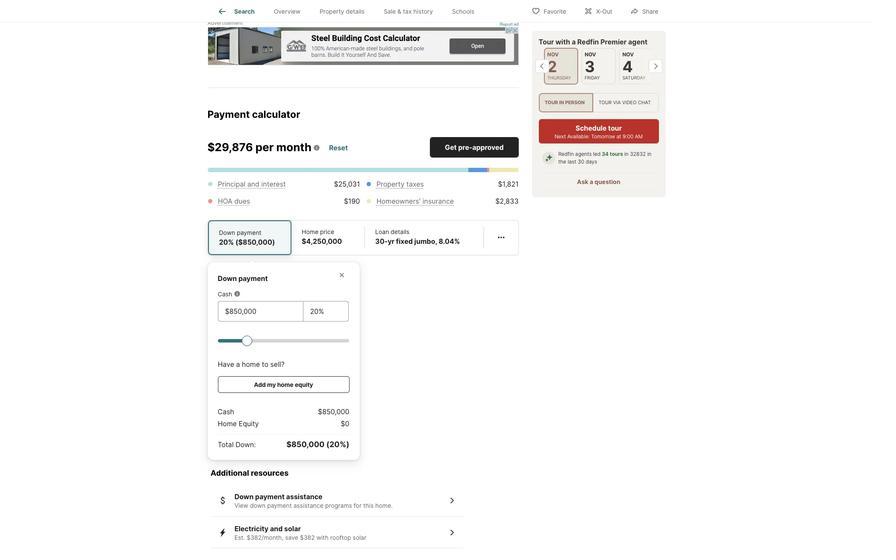 Task type: describe. For each thing, give the bounding box(es) containing it.
the
[[559, 159, 567, 165]]

0 vertical spatial a
[[572, 38, 576, 46]]

question
[[595, 178, 621, 186]]

my
[[267, 381, 276, 389]]

property for property details
[[320, 8, 345, 15]]

next
[[555, 134, 566, 140]]

2 cash from the top
[[218, 408, 234, 417]]

get pre-approved
[[445, 143, 504, 152]]

in inside "in the last 30 days"
[[648, 151, 652, 158]]

payment for down payment 20% ($850,000)
[[237, 229, 262, 236]]

$850,000 (20%) tooltip
[[208, 256, 519, 461]]

2
[[548, 57, 558, 76]]

yr
[[388, 237, 395, 246]]

schools
[[452, 8, 475, 15]]

tour
[[609, 124, 622, 133]]

tour in person
[[545, 100, 585, 106]]

tours
[[610, 151, 624, 158]]

ask a question link
[[578, 178, 621, 186]]

this
[[364, 503, 374, 510]]

schedule tour next available: tomorrow at 9:00 am
[[555, 124, 643, 140]]

principal and interest
[[218, 180, 286, 189]]

homeowners'
[[377, 197, 421, 206]]

property details
[[320, 8, 365, 15]]

home for home price $4,250,000
[[302, 228, 319, 236]]

home for my
[[277, 381, 294, 389]]

nov 3 friday
[[585, 51, 601, 81]]

schools tab
[[443, 1, 484, 22]]

est.
[[235, 535, 245, 542]]

8.04%
[[439, 237, 461, 246]]

down:
[[236, 441, 256, 449]]

reset button
[[329, 140, 349, 156]]

dues
[[235, 197, 250, 206]]

additional resources
[[211, 469, 289, 478]]

home for home equity
[[218, 420, 237, 429]]

($850,000)
[[236, 238, 275, 247]]

tour via video chat
[[599, 100, 652, 106]]

down for down payment assistance view down payment assistance programs for this home.
[[235, 493, 254, 502]]

advertisement
[[208, 20, 243, 26]]

x-out
[[597, 7, 613, 15]]

with inside electricity and solar est. $382/month, save                  $382 with rooftop solar
[[317, 535, 329, 542]]

ad region
[[208, 27, 519, 65]]

home equity
[[218, 420, 259, 429]]

approved
[[473, 143, 504, 152]]

0 vertical spatial solar
[[284, 525, 301, 534]]

total
[[218, 441, 234, 449]]

and for electricity
[[270, 525, 283, 534]]

32832
[[631, 151, 646, 158]]

x-out button
[[577, 2, 620, 19]]

nov for 4
[[623, 51, 634, 58]]

pre-
[[459, 143, 473, 152]]

home for a
[[242, 360, 260, 369]]

insurance
[[423, 197, 454, 206]]

share button
[[624, 2, 666, 19]]

details for loan details 30-yr fixed jumbo, 8.04%
[[391, 228, 410, 236]]

a for ask a question
[[590, 178, 594, 186]]

programs
[[325, 503, 352, 510]]

interest
[[262, 180, 286, 189]]

chat
[[639, 100, 652, 106]]

next image
[[649, 60, 663, 73]]

have
[[218, 360, 234, 369]]

9:00
[[623, 134, 634, 140]]

details for property details
[[346, 8, 365, 15]]

overview
[[274, 8, 301, 15]]

down
[[250, 503, 266, 510]]

$382
[[300, 535, 315, 542]]

days
[[586, 159, 598, 165]]

sale & tax history
[[384, 8, 433, 15]]

property details tab
[[310, 1, 374, 22]]

1 horizontal spatial solar
[[353, 535, 367, 542]]

agent
[[629, 38, 648, 46]]

none text field inside $850,000 (20%) tooltip
[[225, 307, 296, 317]]

electricity and solar est. $382/month, save                  $382 with rooftop solar
[[235, 525, 367, 542]]

to
[[262, 360, 269, 369]]

tour for tour with a redfin premier agent
[[539, 38, 554, 46]]

person
[[566, 100, 585, 106]]

nov 2 thursday
[[548, 51, 572, 81]]

ask
[[578, 178, 589, 186]]

nov for 2
[[548, 51, 559, 58]]

1 horizontal spatial with
[[556, 38, 571, 46]]

report ad
[[500, 22, 519, 27]]

x-
[[597, 7, 603, 15]]

a for have a home to sell?
[[236, 360, 240, 369]]

down for down payment
[[218, 275, 237, 283]]

resources
[[251, 469, 289, 478]]

0 horizontal spatial in
[[560, 100, 565, 106]]

tax
[[403, 8, 412, 15]]

30
[[578, 159, 585, 165]]

get
[[445, 143, 457, 152]]

loan
[[376, 228, 389, 236]]

principal
[[218, 180, 246, 189]]

redfin agents led 34 tours in 32832
[[559, 151, 646, 158]]

have a home to sell?
[[218, 360, 285, 369]]

month
[[277, 141, 312, 154]]

friday
[[585, 75, 601, 81]]

hoa dues link
[[218, 197, 250, 206]]

$4,250,000
[[302, 237, 342, 246]]

20%
[[219, 238, 234, 247]]

sale & tax history tab
[[374, 1, 443, 22]]

$1,821
[[499, 180, 519, 189]]

tomorrow
[[592, 134, 616, 140]]

&
[[398, 8, 402, 15]]

jumbo,
[[415, 237, 437, 246]]

favorite button
[[525, 2, 574, 19]]

0 vertical spatial assistance
[[286, 493, 323, 502]]

3
[[585, 57, 595, 76]]



Task type: locate. For each thing, give the bounding box(es) containing it.
additional
[[211, 469, 249, 478]]

cash
[[218, 291, 232, 298], [218, 408, 234, 417]]

in right tours
[[625, 151, 629, 158]]

tour with a redfin premier agent
[[539, 38, 648, 46]]

1 vertical spatial home
[[277, 381, 294, 389]]

solar right rooftop
[[353, 535, 367, 542]]

0 horizontal spatial details
[[346, 8, 365, 15]]

None text field
[[310, 307, 342, 317]]

4
[[623, 57, 633, 76]]

1 vertical spatial down
[[218, 275, 237, 283]]

tour left person in the right top of the page
[[545, 100, 559, 106]]

0 horizontal spatial a
[[236, 360, 240, 369]]

1 vertical spatial $850,000
[[287, 440, 325, 449]]

in right 32832
[[648, 151, 652, 158]]

with
[[556, 38, 571, 46], [317, 535, 329, 542]]

for
[[354, 503, 362, 510]]

0 vertical spatial $850,000
[[318, 408, 350, 417]]

nov down agent
[[623, 51, 634, 58]]

saturday
[[623, 75, 646, 81]]

down inside down payment assistance view down payment assistance programs for this home.
[[235, 493, 254, 502]]

equity
[[239, 420, 259, 429]]

1 cash from the top
[[218, 291, 232, 298]]

0 vertical spatial and
[[248, 180, 260, 189]]

$25,031
[[334, 180, 360, 189]]

2 nov from the left
[[585, 51, 597, 58]]

$2,833
[[496, 197, 519, 206]]

2 vertical spatial down
[[235, 493, 254, 502]]

sell?
[[271, 360, 285, 369]]

$190
[[344, 197, 360, 206]]

property
[[320, 8, 345, 15], [377, 180, 405, 189]]

1 horizontal spatial redfin
[[578, 38, 600, 46]]

payment up down
[[255, 493, 285, 502]]

redfin
[[578, 38, 600, 46], [559, 151, 574, 158]]

0 horizontal spatial with
[[317, 535, 329, 542]]

$0
[[341, 420, 350, 429]]

redfin up nov 3 friday
[[578, 38, 600, 46]]

nov inside nov 2 thursday
[[548, 51, 559, 58]]

details inside tab
[[346, 8, 365, 15]]

with up nov 2 thursday
[[556, 38, 571, 46]]

$850,000 up $0
[[318, 408, 350, 417]]

share
[[643, 7, 659, 15]]

2 horizontal spatial a
[[590, 178, 594, 186]]

cash up home equity
[[218, 408, 234, 417]]

via
[[614, 100, 621, 106]]

tab list containing search
[[208, 0, 491, 22]]

0 horizontal spatial redfin
[[559, 151, 574, 158]]

1 horizontal spatial details
[[391, 228, 410, 236]]

out
[[603, 7, 613, 15]]

down
[[219, 229, 235, 236], [218, 275, 237, 283], [235, 493, 254, 502]]

and for principal
[[248, 180, 260, 189]]

2 horizontal spatial in
[[648, 151, 652, 158]]

previous image
[[536, 60, 549, 73]]

property for property taxes
[[377, 180, 405, 189]]

payment down "($850,000)"
[[239, 275, 268, 283]]

payment calculator
[[208, 109, 301, 121]]

fixed
[[396, 237, 413, 246]]

2 vertical spatial a
[[236, 360, 240, 369]]

thursday
[[548, 75, 572, 81]]

per
[[256, 141, 274, 154]]

tour
[[539, 38, 554, 46], [545, 100, 559, 106], [599, 100, 612, 106]]

1 horizontal spatial in
[[625, 151, 629, 158]]

down payment assistance view down payment assistance programs for this home.
[[235, 493, 393, 510]]

0 horizontal spatial home
[[242, 360, 260, 369]]

details
[[346, 8, 365, 15], [391, 228, 410, 236]]

3 nov from the left
[[623, 51, 634, 58]]

down up view
[[235, 493, 254, 502]]

solar
[[284, 525, 301, 534], [353, 535, 367, 542]]

0 vertical spatial cash
[[218, 291, 232, 298]]

available:
[[568, 134, 590, 140]]

1 horizontal spatial a
[[572, 38, 576, 46]]

home up $4,250,000
[[302, 228, 319, 236]]

search link
[[217, 6, 255, 17]]

0 vertical spatial property
[[320, 8, 345, 15]]

$29,876 per month
[[208, 141, 312, 154]]

ad
[[514, 22, 519, 27]]

1 vertical spatial solar
[[353, 535, 367, 542]]

home inside button
[[277, 381, 294, 389]]

0 horizontal spatial property
[[320, 8, 345, 15]]

1 vertical spatial home
[[218, 420, 237, 429]]

1 vertical spatial redfin
[[559, 151, 574, 158]]

home inside home price $4,250,000
[[302, 228, 319, 236]]

home left to
[[242, 360, 260, 369]]

home up total
[[218, 420, 237, 429]]

a
[[572, 38, 576, 46], [590, 178, 594, 186], [236, 360, 240, 369]]

add
[[254, 381, 266, 389]]

tour for tour via video chat
[[599, 100, 612, 106]]

$850,000 for $850,000
[[318, 408, 350, 417]]

34
[[602, 151, 609, 158]]

equity
[[295, 381, 313, 389]]

a inside $850,000 (20%) tooltip
[[236, 360, 240, 369]]

payment up "($850,000)"
[[237, 229, 262, 236]]

loan details 30-yr fixed jumbo, 8.04%
[[376, 228, 461, 246]]

details inside loan details 30-yr fixed jumbo, 8.04%
[[391, 228, 410, 236]]

nov for 3
[[585, 51, 597, 58]]

1 vertical spatial assistance
[[294, 503, 324, 510]]

details up fixed
[[391, 228, 410, 236]]

0 horizontal spatial nov
[[548, 51, 559, 58]]

calculator
[[252, 109, 301, 121]]

history
[[414, 8, 433, 15]]

payment for down payment assistance view down payment assistance programs for this home.
[[255, 493, 285, 502]]

favorite
[[544, 7, 567, 15]]

price
[[320, 228, 335, 236]]

$850,000 left (20%)
[[287, 440, 325, 449]]

down inside down payment 20% ($850,000)
[[219, 229, 235, 236]]

0 horizontal spatial solar
[[284, 525, 301, 534]]

1 vertical spatial a
[[590, 178, 594, 186]]

agents
[[576, 151, 592, 158]]

$850,000 for $850,000 (20%)
[[287, 440, 325, 449]]

principal and interest link
[[218, 180, 286, 189]]

led
[[594, 151, 601, 158]]

1 horizontal spatial property
[[377, 180, 405, 189]]

homeowners' insurance
[[377, 197, 454, 206]]

down payment 20% ($850,000)
[[219, 229, 275, 247]]

and left interest
[[248, 180, 260, 189]]

solar up save in the left bottom of the page
[[284, 525, 301, 534]]

$850,000
[[318, 408, 350, 417], [287, 440, 325, 449]]

list box
[[539, 93, 659, 113]]

0 vertical spatial redfin
[[578, 38, 600, 46]]

overview tab
[[264, 1, 310, 22]]

tour left via
[[599, 100, 612, 106]]

down for down payment 20% ($850,000)
[[219, 229, 235, 236]]

payment inside down payment 20% ($850,000)
[[237, 229, 262, 236]]

get pre-approved button
[[430, 137, 519, 158]]

home.
[[376, 503, 393, 510]]

and up $382/month,
[[270, 525, 283, 534]]

$29,876
[[208, 141, 253, 154]]

1 horizontal spatial nov
[[585, 51, 597, 58]]

0 vertical spatial down
[[219, 229, 235, 236]]

tour for tour in person
[[545, 100, 559, 106]]

property taxes link
[[377, 180, 424, 189]]

1 vertical spatial and
[[270, 525, 283, 534]]

nov up previous "image"
[[548, 51, 559, 58]]

0 horizontal spatial and
[[248, 180, 260, 189]]

0 vertical spatial home
[[242, 360, 260, 369]]

nov inside nov 3 friday
[[585, 51, 597, 58]]

Down Payment Slider range field
[[218, 336, 350, 346]]

homeowners' insurance link
[[377, 197, 454, 206]]

nov inside nov 4 saturday
[[623, 51, 634, 58]]

nov down tour with a redfin premier agent
[[585, 51, 597, 58]]

none text field inside $850,000 (20%) tooltip
[[310, 307, 342, 317]]

down inside $850,000 (20%) tooltip
[[218, 275, 237, 283]]

down up 20%
[[219, 229, 235, 236]]

schedule
[[576, 124, 607, 133]]

list box containing tour in person
[[539, 93, 659, 113]]

1 nov from the left
[[548, 51, 559, 58]]

report ad button
[[500, 22, 519, 28]]

property inside tab
[[320, 8, 345, 15]]

1 vertical spatial details
[[391, 228, 410, 236]]

0 vertical spatial with
[[556, 38, 571, 46]]

sale
[[384, 8, 396, 15]]

1 vertical spatial property
[[377, 180, 405, 189]]

add my home equity button
[[218, 377, 350, 393]]

home
[[242, 360, 260, 369], [277, 381, 294, 389]]

property taxes
[[377, 180, 424, 189]]

save
[[285, 535, 299, 542]]

redfin up 'the'
[[559, 151, 574, 158]]

0 vertical spatial home
[[302, 228, 319, 236]]

and inside electricity and solar est. $382/month, save                  $382 with rooftop solar
[[270, 525, 283, 534]]

home right my
[[277, 381, 294, 389]]

payment inside $850,000 (20%) tooltip
[[239, 275, 268, 283]]

1 horizontal spatial home
[[277, 381, 294, 389]]

with right $382
[[317, 535, 329, 542]]

payment for down payment
[[239, 275, 268, 283]]

down down 20%
[[218, 275, 237, 283]]

None button
[[544, 48, 579, 85], [582, 48, 617, 84], [620, 48, 654, 84], [544, 48, 579, 85], [582, 48, 617, 84], [620, 48, 654, 84]]

tab list
[[208, 0, 491, 22]]

$382/month,
[[247, 535, 284, 542]]

1 horizontal spatial and
[[270, 525, 283, 534]]

assistance
[[286, 493, 323, 502], [294, 503, 324, 510]]

home price $4,250,000
[[302, 228, 342, 246]]

0 horizontal spatial home
[[218, 420, 237, 429]]

30-
[[376, 237, 388, 246]]

1 horizontal spatial home
[[302, 228, 319, 236]]

reset
[[329, 144, 348, 152]]

rooftop
[[331, 535, 351, 542]]

tour up previous "image"
[[539, 38, 554, 46]]

details left sale
[[346, 8, 365, 15]]

1 vertical spatial cash
[[218, 408, 234, 417]]

cash down down payment
[[218, 291, 232, 298]]

in left person in the right top of the page
[[560, 100, 565, 106]]

down payment
[[218, 275, 268, 283]]

last
[[568, 159, 577, 165]]

2 horizontal spatial nov
[[623, 51, 634, 58]]

payment right down
[[267, 503, 292, 510]]

home inside $850,000 (20%) tooltip
[[218, 420, 237, 429]]

1 vertical spatial with
[[317, 535, 329, 542]]

hoa
[[218, 197, 233, 206]]

$850,000 (20%)
[[287, 440, 350, 449]]

at
[[617, 134, 622, 140]]

None text field
[[225, 307, 296, 317]]

0 vertical spatial details
[[346, 8, 365, 15]]



Task type: vqa. For each thing, say whether or not it's contained in the screenshot.
Options
no



